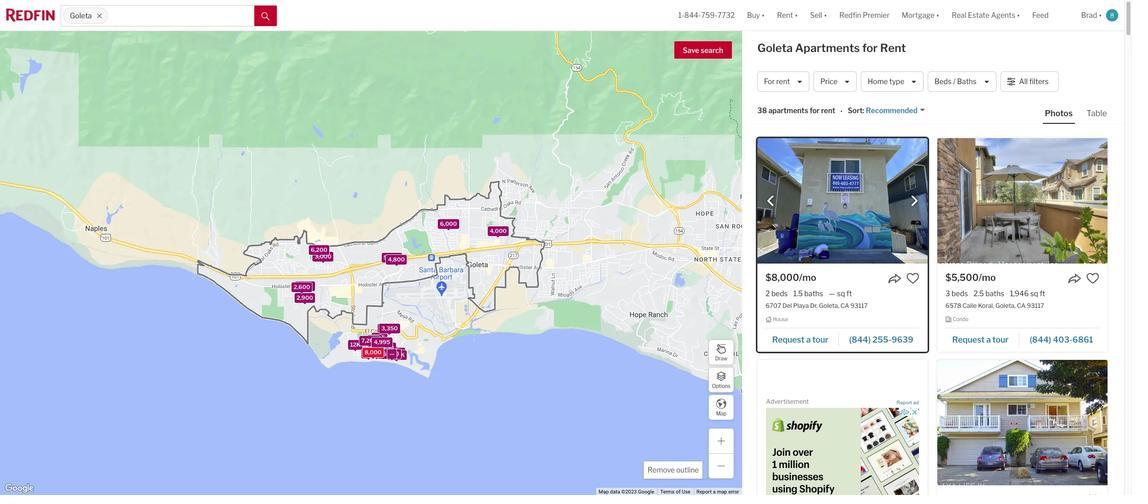 Task type: describe. For each thing, give the bounding box(es) containing it.
2 8,000 from the top
[[365, 349, 382, 356]]

rent inside button
[[777, 77, 791, 86]]

request for $8,000
[[773, 335, 805, 345]]

buy ▾ button
[[741, 0, 771, 31]]

real estate agents ▾ button
[[946, 0, 1027, 31]]

price
[[821, 77, 838, 86]]

previous button image
[[766, 196, 776, 206]]

type
[[890, 77, 905, 86]]

403-
[[1054, 335, 1073, 345]]

beds for $8,000
[[772, 289, 788, 298]]

remove
[[648, 466, 675, 474]]

2.5
[[974, 289, 985, 298]]

apartments
[[769, 106, 809, 115]]

report ad button
[[897, 400, 920, 407]]

2 goleta, from the left
[[996, 302, 1016, 310]]

6707 del playa dr, goleta, ca 93117
[[766, 302, 868, 310]]

beds
[[935, 77, 952, 86]]

beds for $5,500
[[952, 289, 969, 298]]

255-
[[873, 335, 892, 345]]

sell
[[811, 11, 823, 20]]

baths
[[958, 77, 977, 86]]

6578 calle koral, goleta, ca 93117
[[946, 302, 1045, 310]]

rent ▾
[[778, 11, 798, 20]]

sort
[[848, 106, 863, 115]]

redfin premier
[[840, 11, 890, 20]]

terms of use
[[661, 489, 691, 495]]

3 13.5k from the left
[[388, 349, 404, 356]]

request a tour button for $5,500
[[946, 331, 1020, 347]]

outline
[[677, 466, 699, 474]]

1-
[[679, 11, 685, 20]]

report for report a map error
[[697, 489, 712, 495]]

report a map error link
[[697, 489, 740, 495]]

0 horizontal spatial 21k
[[373, 349, 383, 356]]

6,750
[[383, 351, 399, 358]]

0 horizontal spatial favorite button checkbox
[[907, 272, 920, 285]]

buy ▾ button
[[748, 0, 765, 31]]

3 beds
[[946, 289, 969, 298]]

2,600
[[294, 284, 310, 291]]

request a tour button for $8,000
[[766, 331, 840, 347]]

goleta for goleta
[[70, 11, 92, 20]]

(844) 403-6861 link
[[1020, 330, 1100, 348]]

2,900
[[297, 294, 313, 302]]

1 13.5k from the left
[[370, 349, 385, 356]]

ad region
[[767, 408, 920, 495]]

▾ for buy ▾
[[762, 11, 765, 20]]

advertisement
[[767, 398, 809, 405]]

— sq ft
[[829, 289, 853, 298]]

2,150
[[379, 344, 394, 351]]

table
[[1087, 109, 1108, 118]]

1 93117 from the left
[[851, 302, 868, 310]]

save search
[[683, 46, 724, 55]]

dr,
[[811, 302, 818, 310]]

mortgage ▾
[[902, 11, 940, 20]]

rent inside 38 apartments for rent •
[[822, 106, 836, 115]]

photos button
[[1044, 108, 1085, 124]]

photo of 6707 del playa dr, goleta, ca 93117 image
[[758, 138, 928, 264]]

recommended
[[866, 106, 918, 115]]

ad
[[914, 400, 920, 405]]

request a tour for $8,000
[[773, 335, 829, 345]]

draw
[[716, 355, 728, 361]]

7,200
[[362, 337, 378, 344]]

user photo image
[[1107, 9, 1119, 21]]

map for map data ©2023 google
[[599, 489, 609, 495]]

sq for 1,946
[[1031, 289, 1039, 298]]

favorite button image
[[1087, 272, 1100, 285]]

all filters
[[1020, 77, 1049, 86]]

2 10k from the top
[[372, 349, 383, 357]]

:
[[863, 106, 865, 115]]

$8,000 /mo
[[766, 272, 817, 283]]

7732
[[718, 11, 735, 20]]

1 horizontal spatial 21k
[[385, 350, 395, 358]]

2 93117 from the left
[[1028, 302, 1045, 310]]

error
[[729, 489, 740, 495]]

map region
[[0, 0, 836, 495]]

for for rent
[[810, 106, 820, 115]]

photos
[[1046, 109, 1073, 118]]

tour for $8,000 /mo
[[813, 335, 829, 345]]

rent inside rent ▾ dropdown button
[[778, 11, 794, 20]]

5,500
[[384, 254, 401, 261]]

condo
[[953, 316, 969, 322]]

2 13.5k from the left
[[388, 349, 404, 356]]

request a tour for $5,500
[[953, 335, 1009, 345]]

favorite button checkbox
[[1087, 272, 1100, 285]]

del
[[783, 302, 792, 310]]

14k
[[385, 348, 396, 355]]

1.5 baths
[[794, 289, 824, 298]]

4,800
[[388, 256, 405, 263]]

request for $5,500
[[953, 335, 985, 345]]

report a map error
[[697, 489, 740, 495]]

1 horizontal spatial rent
[[881, 41, 907, 55]]

map for map
[[717, 410, 727, 416]]

1 goleta, from the left
[[820, 302, 840, 310]]

of
[[676, 489, 681, 495]]

a for $8,000 /mo
[[807, 335, 811, 345]]

•
[[841, 107, 843, 116]]

tour for $5,500 /mo
[[993, 335, 1009, 345]]

1 ca from the left
[[841, 302, 850, 310]]

for
[[765, 77, 775, 86]]

use
[[682, 489, 691, 495]]

1-844-759-7732
[[679, 11, 735, 20]]

— for — sq ft
[[829, 289, 836, 298]]

1-844-759-7732 link
[[679, 11, 735, 20]]

home type button
[[862, 71, 924, 92]]

▾ for sell ▾
[[824, 11, 828, 20]]

1.5
[[794, 289, 803, 298]]

calle
[[963, 302, 977, 310]]

$5,500 /mo
[[946, 272, 996, 283]]

save
[[683, 46, 700, 55]]

/mo for $8,000
[[800, 272, 817, 283]]

filters
[[1030, 77, 1049, 86]]

google image
[[3, 482, 36, 495]]

ft for — sq ft
[[847, 289, 853, 298]]

next button image
[[910, 196, 920, 206]]

estate
[[969, 11, 990, 20]]

google
[[638, 489, 655, 495]]

5 ▾ from the left
[[1017, 11, 1021, 20]]

brad
[[1082, 11, 1098, 20]]

sell ▾
[[811, 11, 828, 20]]

remove goleta image
[[96, 13, 103, 19]]



Task type: locate. For each thing, give the bounding box(es) containing it.
1 horizontal spatial (844)
[[1030, 335, 1052, 345]]

house
[[773, 316, 789, 322]]

10.3k
[[371, 349, 387, 356]]

— for —
[[390, 351, 395, 358]]

a down koral,
[[987, 335, 991, 345]]

1 vertical spatial favorite button image
[[1087, 494, 1100, 495]]

mortgage ▾ button
[[902, 0, 940, 31]]

beds
[[772, 289, 788, 298], [952, 289, 969, 298]]

1 horizontal spatial 93117
[[1028, 302, 1045, 310]]

0 horizontal spatial favorite button image
[[907, 272, 920, 285]]

request a tour
[[773, 335, 829, 345], [953, 335, 1009, 345]]

$5,500
[[946, 272, 979, 283]]

93117 down — sq ft
[[851, 302, 868, 310]]

0 horizontal spatial request
[[773, 335, 805, 345]]

sq for —
[[838, 289, 846, 298]]

1 vertical spatial favorite button checkbox
[[1087, 494, 1100, 495]]

favorite button image for favorite button checkbox to the bottom
[[1087, 494, 1100, 495]]

request a tour down condo
[[953, 335, 1009, 345]]

0 horizontal spatial a
[[713, 489, 716, 495]]

0 vertical spatial rent
[[777, 77, 791, 86]]

0 horizontal spatial 93117
[[851, 302, 868, 310]]

rent ▾ button
[[778, 0, 798, 31]]

/mo for $5,500
[[979, 272, 996, 283]]

1 horizontal spatial favorite button checkbox
[[1087, 494, 1100, 495]]

1 horizontal spatial rent
[[822, 106, 836, 115]]

1 horizontal spatial request a tour
[[953, 335, 1009, 345]]

1 horizontal spatial goleta
[[758, 41, 793, 55]]

2 request from the left
[[953, 335, 985, 345]]

None search field
[[108, 6, 255, 26]]

1 vertical spatial for
[[810, 106, 820, 115]]

1 horizontal spatial tour
[[993, 335, 1009, 345]]

mortgage ▾ button
[[896, 0, 946, 31]]

sq up 6707 del playa dr, goleta, ca 93117
[[838, 289, 846, 298]]

1 vertical spatial goleta
[[758, 41, 793, 55]]

2,395
[[297, 283, 313, 290]]

2.5 baths
[[974, 289, 1005, 298]]

0 vertical spatial goleta
[[70, 11, 92, 20]]

ca down 1,946
[[1018, 302, 1026, 310]]

(844) 403-6861
[[1030, 335, 1094, 345]]

0 horizontal spatial ca
[[841, 302, 850, 310]]

0 horizontal spatial /mo
[[800, 272, 817, 283]]

9639
[[892, 335, 914, 345]]

1 horizontal spatial request a tour button
[[946, 331, 1020, 347]]

rent right 'buy ▾'
[[778, 11, 794, 20]]

4 ▾ from the left
[[937, 11, 940, 20]]

2 ca from the left
[[1018, 302, 1026, 310]]

2 tour from the left
[[993, 335, 1009, 345]]

baths up dr,
[[805, 289, 824, 298]]

/mo up 2.5 baths
[[979, 272, 996, 283]]

$8,000
[[766, 272, 800, 283]]

895
[[374, 334, 385, 341]]

2 ft from the left
[[1040, 289, 1046, 298]]

ft
[[847, 289, 853, 298], [1040, 289, 1046, 298]]

ca down — sq ft
[[841, 302, 850, 310]]

4,000
[[490, 228, 507, 235]]

▾ right agents
[[1017, 11, 1021, 20]]

(844) inside (844) 403-6861 link
[[1030, 335, 1052, 345]]

favorite button checkbox
[[907, 272, 920, 285], [1087, 494, 1100, 495]]

844-
[[685, 11, 702, 20]]

(844) for $5,500 /mo
[[1030, 335, 1052, 345]]

▾ left sell
[[795, 11, 798, 20]]

goleta, down 1,946
[[996, 302, 1016, 310]]

goleta up for rent
[[758, 41, 793, 55]]

2 baths from the left
[[986, 289, 1005, 298]]

for rent
[[765, 77, 791, 86]]

1 horizontal spatial request
[[953, 335, 985, 345]]

/
[[954, 77, 956, 86]]

0 horizontal spatial rent
[[777, 77, 791, 86]]

sell ▾ button
[[811, 0, 828, 31]]

request down house
[[773, 335, 805, 345]]

13k
[[372, 349, 383, 356]]

1 vertical spatial —
[[390, 351, 395, 358]]

1 vertical spatial rent
[[881, 41, 907, 55]]

1 horizontal spatial for
[[863, 41, 878, 55]]

4,995
[[374, 339, 391, 346]]

1 vertical spatial map
[[599, 489, 609, 495]]

favorite button image
[[907, 272, 920, 285], [1087, 494, 1100, 495]]

1 horizontal spatial ca
[[1018, 302, 1026, 310]]

rent right for
[[777, 77, 791, 86]]

request down condo
[[953, 335, 985, 345]]

0 horizontal spatial goleta
[[70, 11, 92, 20]]

redfin premier button
[[834, 0, 896, 31]]

0 horizontal spatial report
[[697, 489, 712, 495]]

— inside map region
[[390, 351, 395, 358]]

▾ right the mortgage at the top of page
[[937, 11, 940, 20]]

1 horizontal spatial a
[[807, 335, 811, 345]]

1 horizontal spatial /mo
[[979, 272, 996, 283]]

submit search image
[[262, 12, 270, 20]]

redfin
[[840, 11, 862, 20]]

map left "data"
[[599, 489, 609, 495]]

0 horizontal spatial baths
[[805, 289, 824, 298]]

price button
[[814, 71, 858, 92]]

baths for $8,000 /mo
[[805, 289, 824, 298]]

remove outline button
[[644, 462, 703, 479]]

0 vertical spatial favorite button image
[[907, 272, 920, 285]]

/mo up "1.5 baths"
[[800, 272, 817, 283]]

0 horizontal spatial ft
[[847, 289, 853, 298]]

2 ▾ from the left
[[795, 11, 798, 20]]

— up 6707 del playa dr, goleta, ca 93117
[[829, 289, 836, 298]]

1 horizontal spatial goleta,
[[996, 302, 1016, 310]]

1 baths from the left
[[805, 289, 824, 298]]

2 beds from the left
[[952, 289, 969, 298]]

buy
[[748, 11, 760, 20]]

1 horizontal spatial beds
[[952, 289, 969, 298]]

21k
[[373, 349, 383, 356], [385, 350, 395, 358]]

0 horizontal spatial beds
[[772, 289, 788, 298]]

report for report ad
[[897, 400, 912, 405]]

koral,
[[979, 302, 995, 310]]

1 sq from the left
[[838, 289, 846, 298]]

real estate agents ▾ link
[[952, 0, 1021, 31]]

(844) left 255-
[[850, 335, 871, 345]]

1 request a tour button from the left
[[766, 331, 840, 347]]

recommended button
[[865, 106, 926, 116]]

▾ right buy
[[762, 11, 765, 20]]

0 vertical spatial favorite button checkbox
[[907, 272, 920, 285]]

2 (844) from the left
[[1030, 335, 1052, 345]]

home type
[[868, 77, 905, 86]]

a for $5,500 /mo
[[987, 335, 991, 345]]

▾ for brad ▾
[[1099, 11, 1103, 20]]

save search button
[[675, 41, 732, 59]]

0 horizontal spatial request a tour
[[773, 335, 829, 345]]

2 /mo from the left
[[979, 272, 996, 283]]

tour
[[813, 335, 829, 345], [993, 335, 1009, 345]]

7,250
[[373, 347, 389, 355]]

request a tour down house
[[773, 335, 829, 345]]

options
[[712, 383, 731, 389]]

1 tour from the left
[[813, 335, 829, 345]]

1 horizontal spatial ft
[[1040, 289, 1046, 298]]

for rent button
[[758, 71, 810, 92]]

terms of use link
[[661, 489, 691, 495]]

0 horizontal spatial sq
[[838, 289, 846, 298]]

for down redfin premier button
[[863, 41, 878, 55]]

1 ▾ from the left
[[762, 11, 765, 20]]

baths for $5,500 /mo
[[986, 289, 1005, 298]]

0 vertical spatial rent
[[778, 11, 794, 20]]

for for rent
[[863, 41, 878, 55]]

sq right 1,946
[[1031, 289, 1039, 298]]

beds / baths
[[935, 77, 977, 86]]

search
[[701, 46, 724, 55]]

agents
[[992, 11, 1016, 20]]

request a tour button down house
[[766, 331, 840, 347]]

3 ▾ from the left
[[824, 11, 828, 20]]

93117
[[851, 302, 868, 310], [1028, 302, 1045, 310]]

tour down 6707 del playa dr, goleta, ca 93117
[[813, 335, 829, 345]]

2 sq from the left
[[1031, 289, 1039, 298]]

93117 down the 1,946 sq ft
[[1028, 302, 1045, 310]]

2
[[766, 289, 770, 298]]

map
[[717, 489, 728, 495]]

1 request from the left
[[773, 335, 805, 345]]

▾ for mortgage ▾
[[937, 11, 940, 20]]

935
[[369, 336, 380, 343]]

map inside button
[[717, 410, 727, 416]]

6 ▾ from the left
[[1099, 11, 1103, 20]]

rent up home type button
[[881, 41, 907, 55]]

1 request a tour from the left
[[773, 335, 829, 345]]

goleta
[[70, 11, 92, 20], [758, 41, 793, 55]]

rent left •
[[822, 106, 836, 115]]

ft up 6707 del playa dr, goleta, ca 93117
[[847, 289, 853, 298]]

1 horizontal spatial baths
[[986, 289, 1005, 298]]

2 beds
[[766, 289, 788, 298]]

goleta, right dr,
[[820, 302, 840, 310]]

a left map
[[713, 489, 716, 495]]

(844) left 403-
[[1030, 335, 1052, 345]]

1,946 sq ft
[[1011, 289, 1046, 298]]

38
[[758, 106, 767, 115]]

real
[[952, 11, 967, 20]]

0 horizontal spatial goleta,
[[820, 302, 840, 310]]

(844) for $8,000 /mo
[[850, 335, 871, 345]]

table button
[[1085, 108, 1110, 123]]

▾ right sell
[[824, 11, 828, 20]]

1 vertical spatial report
[[697, 489, 712, 495]]

1 8,000 from the top
[[365, 349, 382, 356]]

ft right 1,946
[[1040, 289, 1046, 298]]

1 horizontal spatial sq
[[1031, 289, 1039, 298]]

beds right 2
[[772, 289, 788, 298]]

0 horizontal spatial map
[[599, 489, 609, 495]]

(844) inside (844) 255-9639 link
[[850, 335, 871, 345]]

goleta apartments for rent
[[758, 41, 907, 55]]

premier
[[863, 11, 890, 20]]

38 apartments for rent •
[[758, 106, 843, 116]]

photo of 6533 el nido ln, goleta, ca 93117 image
[[938, 360, 1108, 485]]

report left ad
[[897, 400, 912, 405]]

photo of 6578 calle koral, goleta, ca 93117 image
[[938, 138, 1108, 264]]

1 /mo from the left
[[800, 272, 817, 283]]

a down dr,
[[807, 335, 811, 345]]

baths up '6578 calle koral, goleta, ca 93117'
[[986, 289, 1005, 298]]

report
[[897, 400, 912, 405], [697, 489, 712, 495]]

map button
[[709, 395, 734, 420]]

for inside 38 apartments for rent •
[[810, 106, 820, 115]]

0 vertical spatial report
[[897, 400, 912, 405]]

6,200
[[311, 246, 327, 253]]

6,900
[[374, 342, 391, 349]]

report inside report ad button
[[897, 400, 912, 405]]

1 horizontal spatial —
[[829, 289, 836, 298]]

1 vertical spatial rent
[[822, 106, 836, 115]]

▾ right brad
[[1099, 11, 1103, 20]]

1 ft from the left
[[847, 289, 853, 298]]

6,000
[[440, 220, 457, 228]]

1 horizontal spatial report
[[897, 400, 912, 405]]

0 horizontal spatial tour
[[813, 335, 829, 345]]

0 horizontal spatial —
[[390, 351, 395, 358]]

real estate agents ▾
[[952, 11, 1021, 20]]

0 vertical spatial map
[[717, 410, 727, 416]]

2 horizontal spatial a
[[987, 335, 991, 345]]

apartments
[[796, 41, 860, 55]]

1 horizontal spatial favorite button image
[[1087, 494, 1100, 495]]

2 request a tour from the left
[[953, 335, 1009, 345]]

▾ for rent ▾
[[795, 11, 798, 20]]

0 horizontal spatial (844)
[[850, 335, 871, 345]]

▾
[[762, 11, 765, 20], [795, 11, 798, 20], [824, 11, 828, 20], [937, 11, 940, 20], [1017, 11, 1021, 20], [1099, 11, 1103, 20]]

goleta,
[[820, 302, 840, 310], [996, 302, 1016, 310]]

map down options
[[717, 410, 727, 416]]

0 horizontal spatial request a tour button
[[766, 331, 840, 347]]

beds right 3
[[952, 289, 969, 298]]

1 (844) from the left
[[850, 335, 871, 345]]

1 beds from the left
[[772, 289, 788, 298]]

report left map
[[697, 489, 712, 495]]

— right 7,250
[[390, 351, 395, 358]]

0 horizontal spatial for
[[810, 106, 820, 115]]

sort :
[[848, 106, 865, 115]]

favorite button image for the left favorite button checkbox
[[907, 272, 920, 285]]

remove outline
[[648, 466, 699, 474]]

(844) 255-9639 link
[[840, 330, 920, 348]]

12k
[[350, 341, 361, 349]]

1 horizontal spatial map
[[717, 410, 727, 416]]

3,450
[[380, 325, 397, 332]]

request a tour button down condo
[[946, 331, 1020, 347]]

for right apartments
[[810, 106, 820, 115]]

2 request a tour button from the left
[[946, 331, 1020, 347]]

goleta left remove goleta image
[[70, 11, 92, 20]]

ft for 1,946 sq ft
[[1040, 289, 1046, 298]]

rent ▾ button
[[771, 0, 805, 31]]

0 horizontal spatial rent
[[778, 11, 794, 20]]

3,350
[[382, 325, 398, 332]]

0 vertical spatial —
[[829, 289, 836, 298]]

all filters button
[[1001, 71, 1059, 92]]

0 vertical spatial for
[[863, 41, 878, 55]]

tour down '6578 calle koral, goleta, ca 93117'
[[993, 335, 1009, 345]]

1 10k from the top
[[371, 349, 382, 356]]

6861
[[1073, 335, 1094, 345]]

goleta for goleta apartments for rent
[[758, 41, 793, 55]]



Task type: vqa. For each thing, say whether or not it's contained in the screenshot.
to in the Mortgage credit is tighter than it used to be, wage growth is weak and a lot of houses already are priced out of reach for a lot of people. Even though companies are hiring,
no



